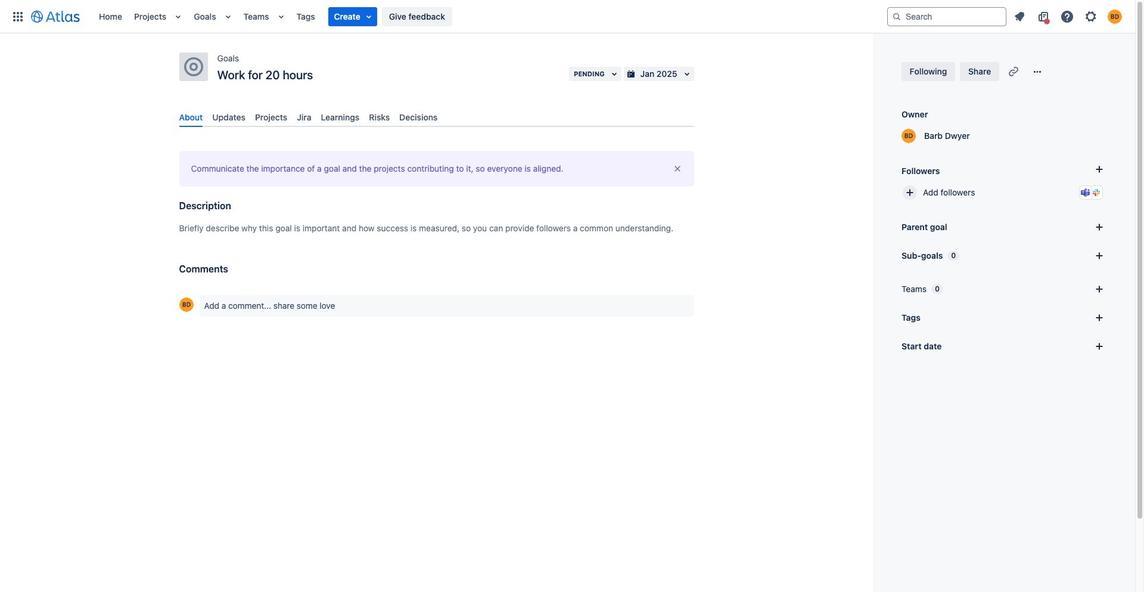 Task type: vqa. For each thing, say whether or not it's contained in the screenshot.
heading
no



Task type: describe. For each thing, give the bounding box(es) containing it.
top element
[[7, 0, 888, 33]]

switch to... image
[[11, 9, 25, 24]]

account image
[[1109, 9, 1123, 24]]

more information about this user image
[[179, 298, 194, 312]]

Search field
[[888, 7, 1007, 26]]

slack logo showing nan channels are connected to this goal image
[[1092, 188, 1102, 197]]



Task type: locate. For each thing, give the bounding box(es) containing it.
list item
[[328, 7, 377, 26]]

tab list
[[174, 107, 699, 127]]

add a follower image
[[1093, 162, 1107, 177]]

close banner image
[[673, 164, 682, 174]]

notifications image
[[1013, 9, 1027, 24]]

msteams logo showing  channels are connected to this goal image
[[1082, 188, 1091, 197]]

more icon image
[[1031, 64, 1045, 79]]

list
[[93, 0, 888, 33], [1010, 7, 1129, 26]]

search image
[[893, 12, 902, 21]]

help image
[[1061, 9, 1075, 24]]

list item inside top element
[[328, 7, 377, 26]]

None search field
[[888, 7, 1007, 26]]

settings image
[[1085, 9, 1099, 24]]

banner
[[0, 0, 1136, 33]]

1 horizontal spatial list
[[1010, 7, 1129, 26]]

add follower image
[[903, 185, 918, 200]]

0 horizontal spatial list
[[93, 0, 888, 33]]

goal icon image
[[184, 57, 203, 76]]



